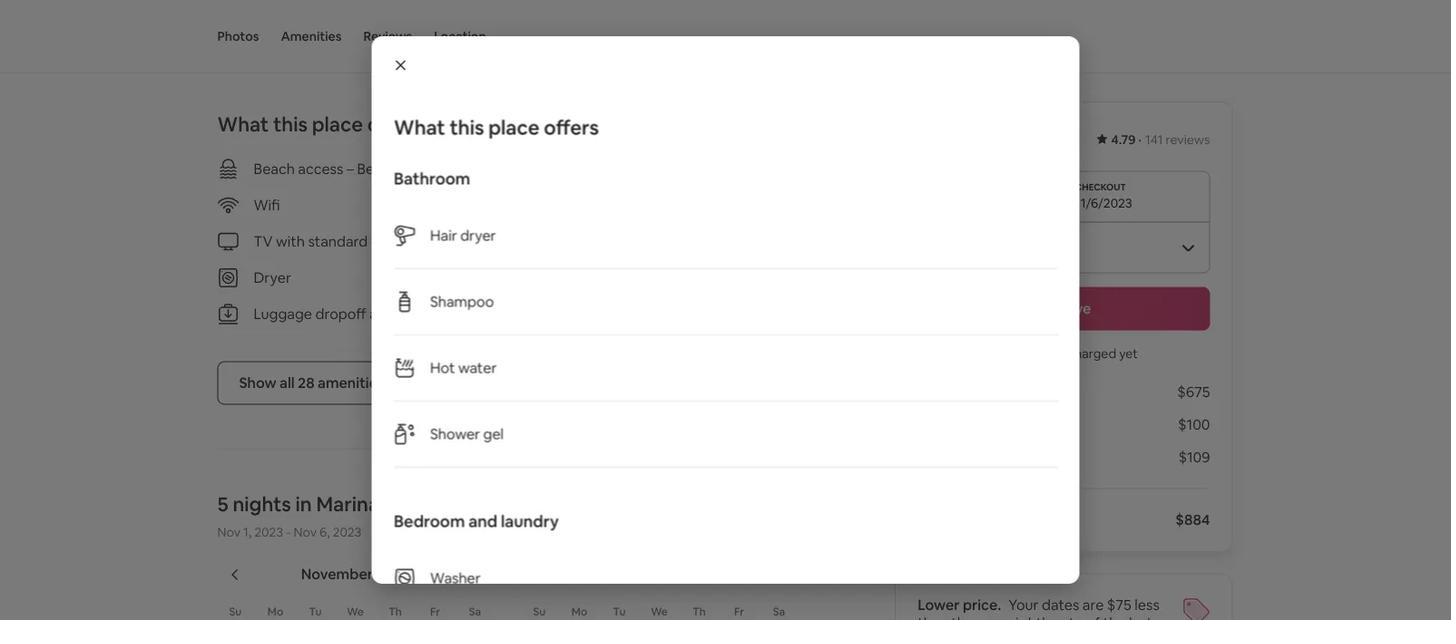 Task type: describe. For each thing, give the bounding box(es) containing it.
1,
[[243, 524, 252, 540]]

what for beach access – beachfront
[[217, 112, 269, 137]]

you
[[990, 345, 1011, 362]]

dryer
[[254, 269, 291, 287]]

1 we from the left
[[347, 605, 364, 619]]

reserve button
[[918, 287, 1210, 331]]

show
[[239, 374, 277, 392]]

-
[[286, 524, 291, 540]]

shampoo
[[430, 293, 494, 311]]

less
[[1135, 596, 1160, 615]]

2 fr from the left
[[734, 605, 744, 619]]

this for bathroom
[[449, 115, 484, 141]]

standard
[[308, 232, 368, 251]]

location button
[[434, 0, 486, 73]]

$675
[[1177, 383, 1210, 402]]

airbnb
[[918, 448, 963, 467]]

4.79
[[1111, 132, 1136, 148]]

with
[[276, 232, 305, 251]]

tv with standard cable
[[254, 232, 407, 251]]

show all 28 amenities
[[239, 374, 385, 392]]

charged
[[1068, 345, 1117, 362]]

than
[[918, 614, 948, 621]]

hair dryer
[[430, 226, 496, 245]]

$135 x 5 nights
[[918, 383, 1015, 402]]

$109
[[1178, 448, 1210, 467]]

be
[[1050, 345, 1065, 362]]

reviews button
[[363, 0, 412, 73]]

–
[[347, 160, 354, 178]]

amenities
[[318, 374, 385, 392]]

november 2023
[[301, 565, 410, 584]]

photos
[[217, 28, 259, 44]]

air conditioning
[[557, 269, 663, 287]]

lower price.
[[918, 596, 1001, 615]]

what this place offers for bathroom
[[393, 115, 599, 141]]

marina
[[316, 492, 379, 518]]

2 su from the left
[[533, 605, 546, 619]]

reserve
[[1037, 300, 1091, 318]]

this for beach access – beachfront
[[273, 112, 308, 137]]

11/6/2023 button
[[918, 171, 1210, 222]]

1 sa from the left
[[469, 605, 481, 619]]

2 sa from the left
[[773, 605, 785, 619]]

yet
[[1119, 345, 1138, 362]]

$135
[[918, 383, 949, 402]]

amenities
[[281, 28, 342, 44]]

rey
[[417, 492, 451, 518]]

and
[[468, 511, 497, 532]]

place for bathroom
[[488, 115, 539, 141]]

11/6/2023
[[1075, 195, 1132, 211]]

air
[[557, 269, 576, 287]]

cable
[[371, 232, 407, 251]]

hot
[[430, 359, 455, 378]]

28
[[298, 374, 315, 392]]

place for beach access – beachfront
[[312, 112, 363, 137]]

reviews
[[363, 28, 412, 44]]

november
[[301, 565, 373, 584]]

$100
[[1178, 416, 1210, 434]]

6,
[[320, 524, 330, 540]]

0 vertical spatial nights
[[974, 383, 1015, 402]]

beachfront
[[357, 160, 431, 178]]

2 th from the left
[[693, 605, 706, 619]]

luggage dropoff allowed
[[254, 305, 421, 323]]

rate
[[1056, 614, 1083, 621]]

show all 28 amenities button
[[217, 362, 406, 405]]

2 the from the left
[[1103, 614, 1126, 621]]

1 horizontal spatial 2023
[[333, 524, 362, 540]]

gel
[[483, 425, 503, 444]]

all
[[280, 374, 295, 392]]

nightly
[[1008, 614, 1053, 621]]

service
[[966, 448, 1014, 467]]



Task type: vqa. For each thing, say whether or not it's contained in the screenshot.
avg.
yes



Task type: locate. For each thing, give the bounding box(es) containing it.
nights
[[974, 383, 1015, 402], [233, 492, 291, 518]]

1 su from the left
[[229, 605, 242, 619]]

calendar application
[[196, 546, 1420, 621]]

mo
[[268, 605, 283, 619], [572, 605, 587, 619]]

offers inside dialog
[[543, 115, 599, 141]]

0 vertical spatial 5
[[962, 383, 970, 402]]

2023 left the -
[[254, 524, 283, 540]]

tu
[[309, 605, 322, 619], [613, 605, 626, 619]]

2023 right "november"
[[376, 565, 410, 584]]

0 horizontal spatial fr
[[430, 605, 440, 619]]

what up "beach"
[[217, 112, 269, 137]]

dropoff
[[315, 305, 366, 323]]

0 horizontal spatial this
[[273, 112, 308, 137]]

what inside dialog
[[393, 115, 445, 141]]

in
[[295, 492, 312, 518]]

1 horizontal spatial what
[[393, 115, 445, 141]]

reviews
[[1166, 132, 1210, 148]]

what this place offers inside dialog
[[393, 115, 599, 141]]

del
[[384, 492, 413, 518]]

$75
[[1107, 596, 1132, 615]]

dates
[[1042, 596, 1080, 615]]

what for bathroom
[[393, 115, 445, 141]]

avg.
[[977, 614, 1004, 621]]

hair
[[430, 226, 457, 245]]

washer
[[430, 570, 480, 588]]

sa
[[469, 605, 481, 619], [773, 605, 785, 619]]

your dates are $75 less than the avg. nightly rate of the las
[[918, 596, 1160, 621]]

bedroom
[[393, 511, 465, 532]]

airbnb service fee button
[[918, 448, 1039, 467]]

place inside dialog
[[488, 115, 539, 141]]

0 horizontal spatial what
[[217, 112, 269, 137]]

won't
[[1014, 345, 1047, 362]]

1 vertical spatial nights
[[233, 492, 291, 518]]

airbnb service fee
[[918, 448, 1039, 467]]

we
[[347, 605, 364, 619], [651, 605, 668, 619]]

1 horizontal spatial th
[[693, 605, 706, 619]]

1 horizontal spatial nights
[[974, 383, 1015, 402]]

141
[[1145, 132, 1163, 148]]

0 horizontal spatial 5
[[217, 492, 228, 518]]

what this place offers for beach access – beachfront
[[217, 112, 423, 137]]

offers for beach access – beachfront
[[367, 112, 423, 137]]

what this place offers up access
[[217, 112, 423, 137]]

luggage
[[254, 305, 312, 323]]

2023 inside calendar application
[[376, 565, 410, 584]]

5 right x
[[962, 383, 970, 402]]

1 th from the left
[[389, 605, 402, 619]]

what
[[217, 112, 269, 137], [393, 115, 445, 141]]

what up beachfront on the top of page
[[393, 115, 445, 141]]

beach
[[254, 160, 295, 178]]

your
[[1009, 596, 1039, 615]]

1 the from the left
[[951, 614, 974, 621]]

1 horizontal spatial fr
[[734, 605, 744, 619]]

nov right the -
[[294, 524, 317, 540]]

0 horizontal spatial nights
[[233, 492, 291, 518]]

2 horizontal spatial 2023
[[376, 565, 410, 584]]

of
[[1086, 614, 1100, 621]]

x
[[952, 383, 959, 402]]

$135 x 5 nights button
[[918, 383, 1015, 402]]

this
[[273, 112, 308, 137], [449, 115, 484, 141]]

water
[[458, 359, 496, 378]]

tv
[[254, 232, 273, 251]]

this up the bathroom
[[449, 115, 484, 141]]

1 horizontal spatial tu
[[613, 605, 626, 619]]

1 mo from the left
[[268, 605, 283, 619]]

0 horizontal spatial offers
[[367, 112, 423, 137]]

1 horizontal spatial the
[[1103, 614, 1126, 621]]

2 nov from the left
[[294, 524, 317, 540]]

5
[[962, 383, 970, 402], [217, 492, 228, 518]]

location
[[434, 28, 486, 44]]

1 horizontal spatial we
[[651, 605, 668, 619]]

the right of
[[1103, 614, 1126, 621]]

the left 'avg.'
[[951, 614, 974, 621]]

what this place offers
[[217, 112, 423, 137], [393, 115, 599, 141]]

0 horizontal spatial mo
[[268, 605, 283, 619]]

0 horizontal spatial nov
[[217, 524, 240, 540]]

2 we from the left
[[651, 605, 668, 619]]

1 horizontal spatial su
[[533, 605, 546, 619]]

this up "beach"
[[273, 112, 308, 137]]

beach access – beachfront
[[254, 160, 431, 178]]

1 nov from the left
[[217, 524, 240, 540]]

photos button
[[217, 0, 259, 73]]

price.
[[963, 596, 1001, 615]]

shower
[[430, 425, 480, 444]]

1 horizontal spatial mo
[[572, 605, 587, 619]]

access
[[298, 160, 343, 178]]

nov
[[217, 524, 240, 540], [294, 524, 317, 540]]

1 fr from the left
[[430, 605, 440, 619]]

2 mo from the left
[[572, 605, 587, 619]]

4.79 · 141 reviews
[[1111, 132, 1210, 148]]

1 horizontal spatial this
[[449, 115, 484, 141]]

0 horizontal spatial the
[[951, 614, 974, 621]]

5 nights in marina del rey nov 1, 2023 - nov 6, 2023
[[217, 492, 451, 540]]

offers for bathroom
[[543, 115, 599, 141]]

nov left 1,
[[217, 524, 240, 540]]

lower
[[918, 596, 960, 615]]

1 horizontal spatial sa
[[773, 605, 785, 619]]

1 horizontal spatial offers
[[543, 115, 599, 141]]

0 horizontal spatial th
[[389, 605, 402, 619]]

0 horizontal spatial su
[[229, 605, 242, 619]]

1 tu from the left
[[309, 605, 322, 619]]

wifi
[[254, 196, 280, 215]]

2023 right 6,
[[333, 524, 362, 540]]

what this place offers dialog
[[372, 36, 1080, 621]]

$884
[[1176, 511, 1210, 530]]

offers
[[367, 112, 423, 137], [543, 115, 599, 141]]

nights inside 5 nights in marina del rey nov 1, 2023 - nov 6, 2023
[[233, 492, 291, 518]]

0 horizontal spatial place
[[312, 112, 363, 137]]

0 horizontal spatial tu
[[309, 605, 322, 619]]

the
[[951, 614, 974, 621], [1103, 614, 1126, 621]]

·
[[1139, 132, 1142, 148]]

amenities button
[[281, 0, 342, 73]]

nights up 1,
[[233, 492, 291, 518]]

bathroom
[[393, 168, 470, 189]]

1 horizontal spatial nov
[[294, 524, 317, 540]]

fr
[[430, 605, 440, 619], [734, 605, 744, 619]]

shower gel
[[430, 425, 503, 444]]

hot water
[[430, 359, 496, 378]]

you won't be charged yet
[[990, 345, 1138, 362]]

fee
[[1017, 448, 1039, 467]]

1 horizontal spatial 5
[[962, 383, 970, 402]]

dryer
[[460, 226, 496, 245]]

2023
[[254, 524, 283, 540], [333, 524, 362, 540], [376, 565, 410, 584]]

0 horizontal spatial 2023
[[254, 524, 283, 540]]

2 tu from the left
[[613, 605, 626, 619]]

allowed
[[369, 305, 421, 323]]

5 left in
[[217, 492, 228, 518]]

conditioning
[[580, 269, 663, 287]]

0 horizontal spatial we
[[347, 605, 364, 619]]

1 horizontal spatial place
[[488, 115, 539, 141]]

1 vertical spatial 5
[[217, 492, 228, 518]]

place
[[312, 112, 363, 137], [488, 115, 539, 141]]

nights right x
[[974, 383, 1015, 402]]

5 inside 5 nights in marina del rey nov 1, 2023 - nov 6, 2023
[[217, 492, 228, 518]]

are
[[1083, 596, 1104, 615]]

this inside what this place offers dialog
[[449, 115, 484, 141]]

0 horizontal spatial sa
[[469, 605, 481, 619]]

what this place offers up the bathroom
[[393, 115, 599, 141]]

laundry
[[501, 511, 558, 532]]



